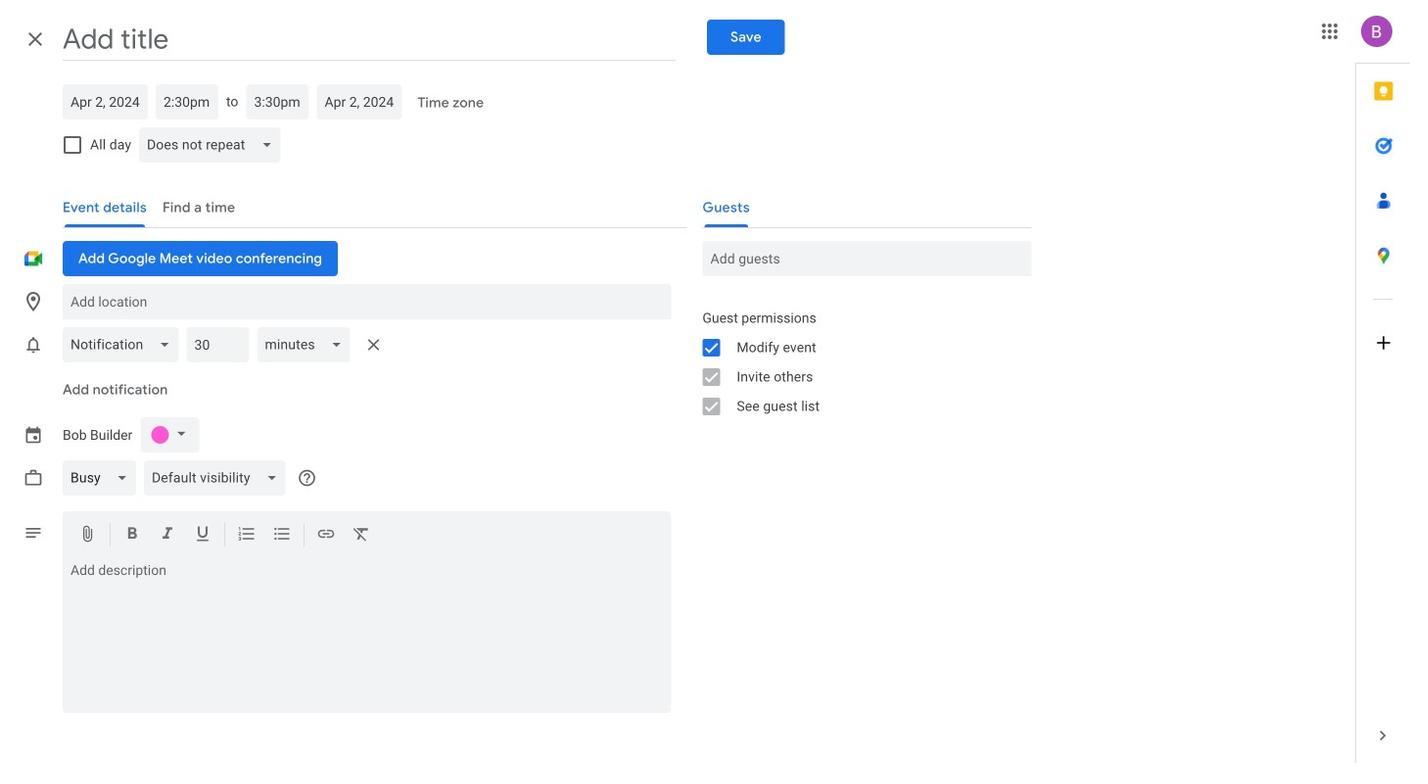 Task type: vqa. For each thing, say whether or not it's contained in the screenshot.
Numbered List icon
yes



Task type: locate. For each thing, give the bounding box(es) containing it.
Start date text field
[[71, 84, 140, 120]]

bulleted list image
[[272, 524, 292, 547]]

remove formatting image
[[352, 524, 371, 547]]

group
[[687, 304, 1032, 421]]

numbered list image
[[237, 524, 257, 547]]

tab list
[[1357, 64, 1411, 708]]

None field
[[139, 121, 289, 168], [63, 321, 187, 368], [257, 321, 358, 368], [63, 455, 144, 502], [144, 455, 293, 502], [139, 121, 289, 168], [63, 321, 187, 368], [257, 321, 358, 368], [63, 455, 144, 502], [144, 455, 293, 502]]



Task type: describe. For each thing, give the bounding box(es) containing it.
formatting options toolbar
[[63, 511, 671, 559]]

insert link image
[[316, 524, 336, 547]]

Start time text field
[[164, 84, 211, 120]]

30 minutes before element
[[63, 321, 390, 368]]

Guests text field
[[711, 241, 1024, 276]]

End date text field
[[325, 84, 394, 120]]

End time text field
[[254, 84, 301, 120]]

underline image
[[193, 524, 213, 547]]

bold image
[[122, 524, 142, 547]]

Description text field
[[63, 562, 671, 709]]

Minutes in advance for notification number field
[[194, 327, 241, 362]]

italic image
[[158, 524, 177, 547]]

Title text field
[[63, 18, 676, 61]]

Add location text field
[[71, 284, 664, 319]]



